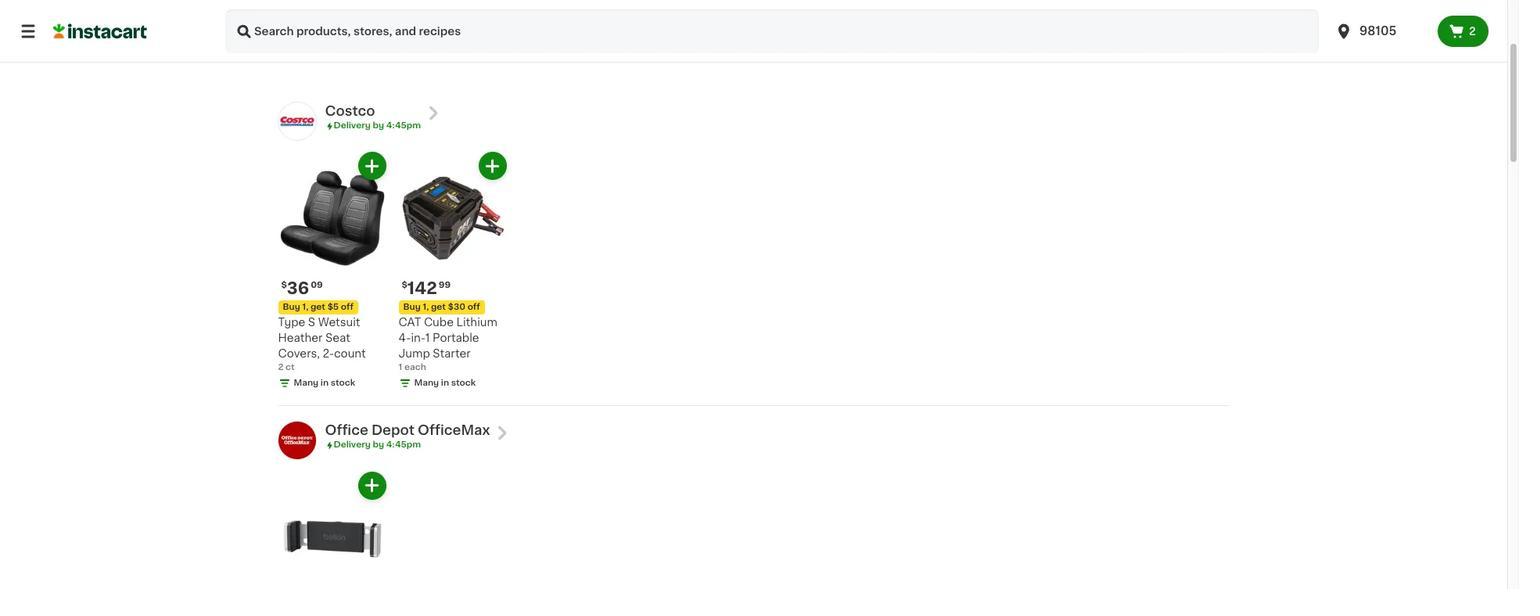 Task type: describe. For each thing, give the bounding box(es) containing it.
delivery for costco
[[334, 121, 371, 130]]

office depot officemax
[[325, 424, 490, 437]]

instacart logo image
[[53, 22, 147, 41]]

party,
[[442, 45, 476, 56]]

product group containing 36
[[278, 152, 386, 390]]

buy for 142
[[403, 303, 421, 312]]

many in stock for 36
[[294, 379, 355, 388]]

off for 36
[[341, 303, 354, 312]]

costco image
[[278, 102, 316, 140]]

all
[[292, 45, 306, 56]]

stock for 142
[[451, 379, 476, 388]]

wetsuit
[[318, 317, 360, 328]]

2-
[[323, 348, 334, 359]]

office
[[325, 424, 368, 437]]

36
[[287, 280, 309, 297]]

alcohol link
[[324, 41, 388, 60]]

covers,
[[278, 348, 320, 359]]

sports & outdoors link
[[530, 41, 657, 60]]

off for 142
[[468, 303, 480, 312]]

cat cube lithium 4-in-1 portable jump starter 1 each
[[399, 317, 498, 372]]

buy 1, get $5 off
[[283, 303, 354, 312]]

$ for 142
[[402, 281, 407, 290]]

costco
[[325, 105, 375, 117]]

all link
[[281, 41, 317, 60]]

alcohol
[[335, 45, 377, 56]]

type
[[278, 317, 305, 328]]

get for 36
[[311, 303, 325, 312]]

in-
[[411, 333, 425, 344]]

cat
[[399, 317, 421, 328]]

$30
[[448, 303, 465, 312]]

1 vertical spatial 1
[[399, 363, 402, 372]]

delivery for office depot officemax
[[334, 441, 371, 449]]

each
[[404, 363, 426, 372]]

accessories
[[733, 45, 803, 56]]

in for 142
[[441, 379, 449, 388]]

starter
[[433, 348, 471, 359]]

jump
[[399, 348, 430, 359]]

apparel & accessories
[[675, 45, 803, 56]]

auto
[[831, 45, 858, 56]]

s
[[308, 317, 315, 328]]

apparel & accessories link
[[664, 41, 814, 60]]

buy for 36
[[283, 303, 300, 312]]

sports
[[540, 45, 578, 56]]

apparel
[[675, 45, 719, 56]]

in for 36
[[321, 379, 329, 388]]

1 & from the left
[[479, 45, 488, 56]]

4-
[[399, 333, 411, 344]]

98105
[[1360, 25, 1397, 37]]

many for 142
[[414, 379, 439, 388]]

type s wetsuit heather seat covers, 2-count 2 ct
[[278, 317, 366, 372]]

gift
[[491, 45, 512, 56]]

1 98105 button from the left
[[1325, 9, 1438, 53]]

school supplies
[[978, 45, 1068, 56]]

cube
[[424, 317, 454, 328]]

buy 1, get $30 off
[[403, 303, 480, 312]]

officemax
[[418, 424, 490, 437]]

floral, party, & gift link
[[394, 41, 523, 60]]

supplies
[[1020, 45, 1068, 56]]

heather
[[278, 333, 323, 344]]

99
[[439, 281, 451, 290]]

sports & outdoors
[[540, 45, 646, 56]]

auto link
[[820, 41, 868, 60]]



Task type: vqa. For each thing, say whether or not it's contained in the screenshot.
the Lower
no



Task type: locate. For each thing, give the bounding box(es) containing it.
& right apparel
[[721, 45, 730, 56]]

stock for 36
[[331, 379, 355, 388]]

2 stock from the left
[[451, 379, 476, 388]]

school supplies link
[[967, 41, 1079, 60]]

off up lithium at bottom
[[468, 303, 480, 312]]

2 get from the left
[[431, 303, 446, 312]]

0 horizontal spatial stock
[[331, 379, 355, 388]]

& for sports & outdoors
[[581, 45, 590, 56]]

2
[[1469, 26, 1476, 37], [278, 363, 284, 372]]

add image
[[483, 156, 502, 176]]

$
[[281, 281, 287, 290], [402, 281, 407, 290]]

2 many from the left
[[414, 379, 439, 388]]

item carousel region
[[256, 152, 1229, 399]]

product group containing 142
[[399, 152, 507, 390]]

2 button
[[1438, 16, 1489, 47]]

1 off from the left
[[341, 303, 354, 312]]

1, up s
[[302, 303, 308, 312]]

buy up type
[[283, 303, 300, 312]]

$ left 09
[[281, 281, 287, 290]]

&
[[479, 45, 488, 56], [581, 45, 590, 56], [721, 45, 730, 56]]

0 vertical spatial 2
[[1469, 26, 1476, 37]]

get up cube
[[431, 303, 446, 312]]

2 in from the left
[[441, 379, 449, 388]]

2 delivery from the top
[[334, 441, 371, 449]]

2 delivery by 4:45pm from the top
[[334, 441, 421, 449]]

ct
[[286, 363, 295, 372]]

1 many in stock from the left
[[294, 379, 355, 388]]

delivery by 4:45pm down costco
[[334, 121, 421, 130]]

count
[[334, 348, 366, 359]]

delivery down office
[[334, 441, 371, 449]]

off
[[341, 303, 354, 312], [468, 303, 480, 312]]

delivery by 4:45pm
[[334, 121, 421, 130], [334, 441, 421, 449]]

buy up 'cat'
[[403, 303, 421, 312]]

$ for 36
[[281, 281, 287, 290]]

$ 142 99
[[402, 280, 451, 297]]

$ 36 09
[[281, 280, 323, 297]]

1 get from the left
[[311, 303, 325, 312]]

2 off from the left
[[468, 303, 480, 312]]

None search field
[[225, 9, 1319, 53]]

0 horizontal spatial buy
[[283, 303, 300, 312]]

lithium
[[457, 317, 498, 328]]

seat
[[325, 333, 350, 344]]

1, down "$ 142 99"
[[423, 303, 429, 312]]

0 horizontal spatial get
[[311, 303, 325, 312]]

portable
[[433, 333, 479, 344]]

2 many in stock from the left
[[414, 379, 476, 388]]

product group
[[278, 152, 386, 390], [399, 152, 507, 390], [278, 472, 386, 589]]

stock down starter
[[451, 379, 476, 388]]

1
[[425, 333, 430, 344], [399, 363, 402, 372]]

0 horizontal spatial many in stock
[[294, 379, 355, 388]]

off right $5
[[341, 303, 354, 312]]

$ inside $ 36 09
[[281, 281, 287, 290]]

2 add image from the top
[[362, 476, 382, 495]]

outdoors
[[593, 45, 646, 56]]

delivery down costco
[[334, 121, 371, 130]]

office depot officemax image
[[278, 422, 316, 460]]

add image
[[362, 156, 382, 176], [362, 476, 382, 495]]

4:45pm for costco
[[386, 121, 421, 130]]

0 horizontal spatial 2
[[278, 363, 284, 372]]

$ inside "$ 142 99"
[[402, 281, 407, 290]]

floral, party, & gift
[[405, 45, 512, 56]]

2 inside type s wetsuit heather seat covers, 2-count 2 ct
[[278, 363, 284, 372]]

many
[[294, 379, 319, 388], [414, 379, 439, 388]]

in
[[321, 379, 329, 388], [441, 379, 449, 388]]

1 vertical spatial 2
[[278, 363, 284, 372]]

1 horizontal spatial buy
[[403, 303, 421, 312]]

add image down depot
[[362, 476, 382, 495]]

4:45pm down floral,
[[386, 121, 421, 130]]

1 vertical spatial delivery
[[334, 441, 371, 449]]

get for 142
[[431, 303, 446, 312]]

2 & from the left
[[581, 45, 590, 56]]

0 vertical spatial 4:45pm
[[386, 121, 421, 130]]

1 1, from the left
[[302, 303, 308, 312]]

1 delivery from the top
[[334, 121, 371, 130]]

142
[[407, 280, 437, 297]]

2 98105 button from the left
[[1335, 9, 1429, 53]]

delivery by 4:45pm for office depot officemax
[[334, 441, 421, 449]]

1 $ from the left
[[281, 281, 287, 290]]

0 horizontal spatial $
[[281, 281, 287, 290]]

0 horizontal spatial in
[[321, 379, 329, 388]]

1 horizontal spatial off
[[468, 303, 480, 312]]

2 1, from the left
[[423, 303, 429, 312]]

1 left each
[[399, 363, 402, 372]]

2 $ from the left
[[402, 281, 407, 290]]

many in stock for 142
[[414, 379, 476, 388]]

1 add image from the top
[[362, 156, 382, 176]]

4:45pm
[[386, 121, 421, 130], [386, 441, 421, 449]]

1 horizontal spatial &
[[581, 45, 590, 56]]

electronics link
[[875, 41, 961, 60]]

1 stock from the left
[[331, 379, 355, 388]]

1 vertical spatial 4:45pm
[[386, 441, 421, 449]]

many for 36
[[294, 379, 319, 388]]

in down starter
[[441, 379, 449, 388]]

many in stock down starter
[[414, 379, 476, 388]]

floral,
[[405, 45, 440, 56]]

0 vertical spatial delivery
[[334, 121, 371, 130]]

delivery by 4:45pm for costco
[[334, 121, 421, 130]]

1, for 36
[[302, 303, 308, 312]]

0 horizontal spatial 1
[[399, 363, 402, 372]]

4:45pm down the office depot officemax
[[386, 441, 421, 449]]

by down costco
[[373, 121, 384, 130]]

1 vertical spatial by
[[373, 441, 384, 449]]

0 horizontal spatial off
[[341, 303, 354, 312]]

1,
[[302, 303, 308, 312], [423, 303, 429, 312]]

get
[[311, 303, 325, 312], [431, 303, 446, 312]]

1 horizontal spatial 1,
[[423, 303, 429, 312]]

2 by from the top
[[373, 441, 384, 449]]

1 horizontal spatial many in stock
[[414, 379, 476, 388]]

3 & from the left
[[721, 45, 730, 56]]

add image inside product group
[[362, 156, 382, 176]]

2 inside button
[[1469, 26, 1476, 37]]

delivery
[[334, 121, 371, 130], [334, 441, 371, 449]]

1 delivery by 4:45pm from the top
[[334, 121, 421, 130]]

school
[[978, 45, 1017, 56]]

0 horizontal spatial &
[[479, 45, 488, 56]]

depot
[[372, 424, 415, 437]]

stock
[[331, 379, 355, 388], [451, 379, 476, 388]]

by for office depot officemax
[[373, 441, 384, 449]]

98105 button
[[1325, 9, 1438, 53], [1335, 9, 1429, 53]]

1 buy from the left
[[283, 303, 300, 312]]

1 4:45pm from the top
[[386, 121, 421, 130]]

add image down costco
[[362, 156, 382, 176]]

delivery by 4:45pm down depot
[[334, 441, 421, 449]]

& left gift
[[479, 45, 488, 56]]

get left $5
[[311, 303, 325, 312]]

2 buy from the left
[[403, 303, 421, 312]]

0 vertical spatial add image
[[362, 156, 382, 176]]

$ up 'cat'
[[402, 281, 407, 290]]

2 4:45pm from the top
[[386, 441, 421, 449]]

1 in from the left
[[321, 379, 329, 388]]

1 horizontal spatial get
[[431, 303, 446, 312]]

& for apparel & accessories
[[721, 45, 730, 56]]

0 vertical spatial by
[[373, 121, 384, 130]]

buy
[[283, 303, 300, 312], [403, 303, 421, 312]]

1 horizontal spatial 2
[[1469, 26, 1476, 37]]

1 down cube
[[425, 333, 430, 344]]

many down ct
[[294, 379, 319, 388]]

1 vertical spatial delivery by 4:45pm
[[334, 441, 421, 449]]

electronics
[[886, 45, 950, 56]]

1 many from the left
[[294, 379, 319, 388]]

1 by from the top
[[373, 121, 384, 130]]

by down depot
[[373, 441, 384, 449]]

by
[[373, 121, 384, 130], [373, 441, 384, 449]]

1 horizontal spatial 1
[[425, 333, 430, 344]]

many in stock
[[294, 379, 355, 388], [414, 379, 476, 388]]

1 horizontal spatial stock
[[451, 379, 476, 388]]

1 horizontal spatial $
[[402, 281, 407, 290]]

09
[[311, 281, 323, 290]]

0 horizontal spatial 1,
[[302, 303, 308, 312]]

& right sports
[[581, 45, 590, 56]]

0 vertical spatial 1
[[425, 333, 430, 344]]

stock down count
[[331, 379, 355, 388]]

1 horizontal spatial in
[[441, 379, 449, 388]]

by for costco
[[373, 121, 384, 130]]

4:45pm for office depot officemax
[[386, 441, 421, 449]]

0 horizontal spatial many
[[294, 379, 319, 388]]

many down each
[[414, 379, 439, 388]]

in down 2-
[[321, 379, 329, 388]]

many in stock down 2-
[[294, 379, 355, 388]]

0 vertical spatial delivery by 4:45pm
[[334, 121, 421, 130]]

$5
[[328, 303, 339, 312]]

1 horizontal spatial many
[[414, 379, 439, 388]]

1 vertical spatial add image
[[362, 476, 382, 495]]

Search field
[[225, 9, 1319, 53]]

2 horizontal spatial &
[[721, 45, 730, 56]]

1, for 142
[[423, 303, 429, 312]]



